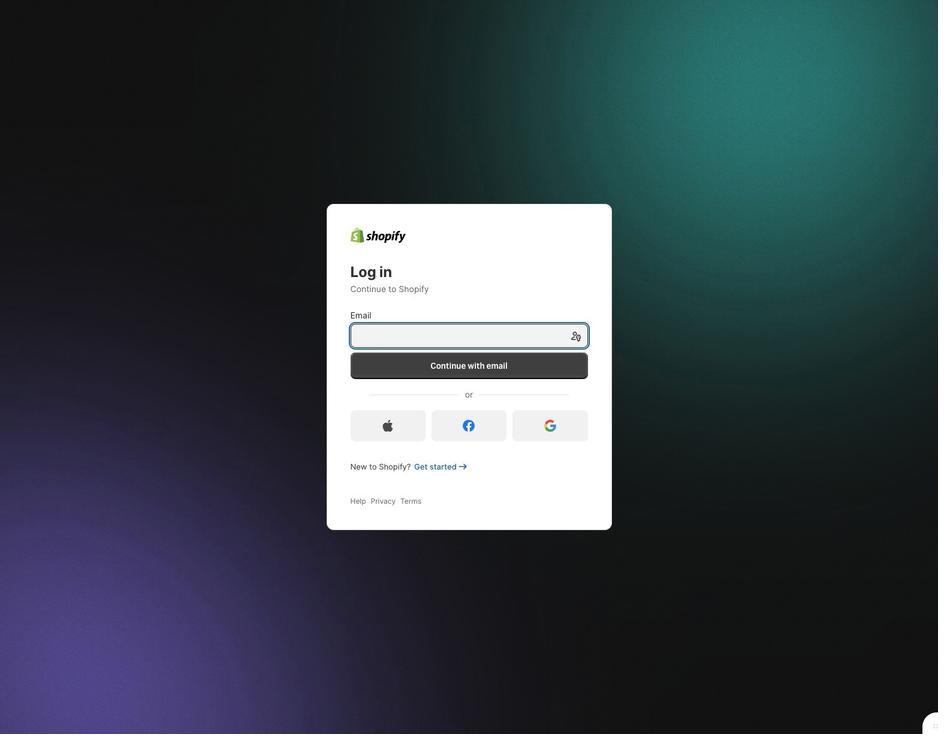Task type: locate. For each thing, give the bounding box(es) containing it.
1 size 16 image from the left
[[463, 420, 475, 432]]

None text field
[[351, 324, 602, 349]]

1 horizontal spatial size 16 image
[[545, 420, 557, 432]]

0 horizontal spatial size 16 image
[[463, 420, 475, 432]]

None email field
[[351, 324, 566, 349]]

size 16 image
[[463, 420, 475, 432], [545, 420, 557, 432]]

log in to shopify image
[[351, 228, 406, 244]]



Task type: vqa. For each thing, say whether or not it's contained in the screenshot.
'size 16' Icon
yes



Task type: describe. For each thing, give the bounding box(es) containing it.
size 16 image
[[382, 420, 394, 432]]

2 size 16 image from the left
[[545, 420, 557, 432]]



